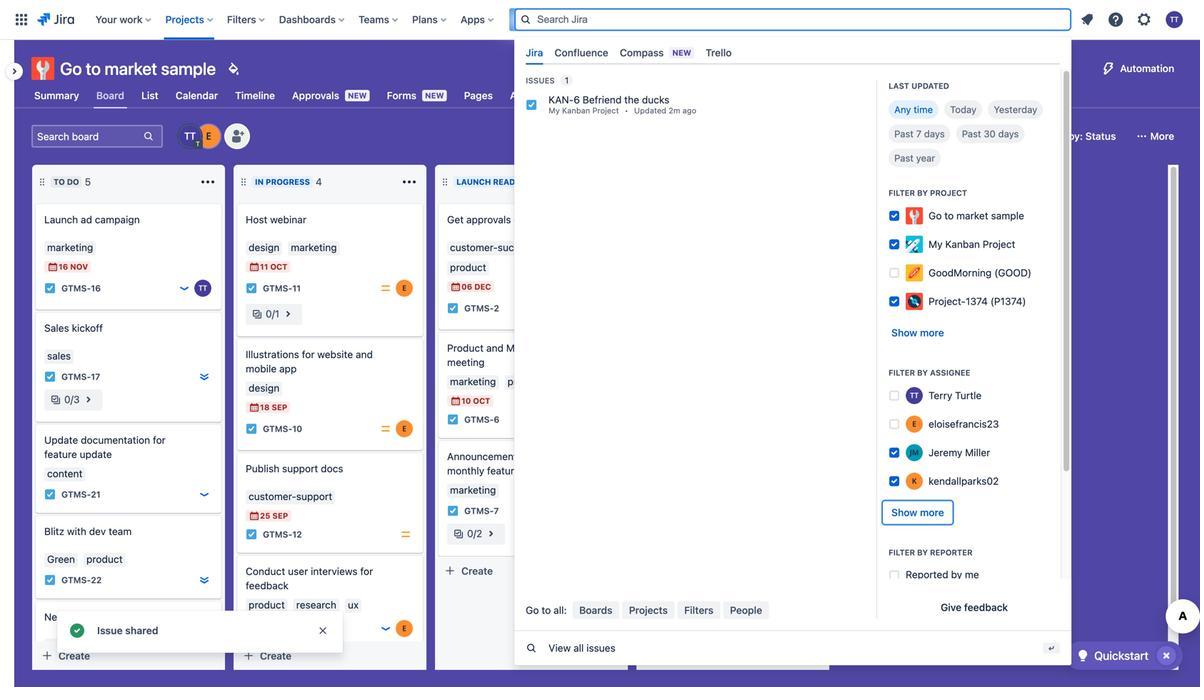 Task type: vqa. For each thing, say whether or not it's contained in the screenshot.
the Search Jira field
yes



Task type: describe. For each thing, give the bounding box(es) containing it.
app
[[279, 363, 297, 375]]

new for attachments
[[579, 91, 598, 100]]

support
[[282, 463, 318, 475]]

documentation
[[81, 435, 150, 446]]

for inside announcement blog for monthly feature updates
[[543, 451, 556, 463]]

create image for sales kickoff
[[27, 303, 44, 320]]

create image for publish
[[229, 444, 246, 461]]

0 horizontal spatial sample
[[161, 59, 216, 79]]

create image for conduct
[[229, 547, 246, 564]]

task image for gtms-12
[[246, 529, 257, 541]]

sep for illustrations
[[272, 403, 287, 413]]

gtms- for 2
[[464, 304, 494, 314]]

compass
[[620, 47, 664, 59]]

oct for and
[[473, 397, 490, 406]]

primary element
[[9, 0, 917, 40]]

any time button
[[889, 101, 939, 119]]

appswitcher icon image
[[13, 11, 30, 28]]

task image for gtms-24
[[44, 664, 56, 675]]

project
[[930, 189, 967, 198]]

filter by reporter
[[889, 549, 973, 558]]

view all issues link
[[514, 632, 1072, 666]]

jira tab
[[520, 41, 549, 65]]

market inside "banner"
[[957, 210, 988, 222]]

jeremy miller
[[929, 447, 990, 459]]

16 inside due date: 16 november 2023 element
[[59, 263, 68, 272]]

lowest image
[[199, 575, 210, 587]]

1 vertical spatial medium image
[[400, 529, 411, 541]]

kanban inside "kan-6  befriend the ducks my kanban project • updated 2m ago"
[[562, 106, 590, 116]]

past for past 7 days
[[894, 128, 914, 140]]

in progress 4
[[255, 176, 322, 188]]

low image for gtms-16
[[179, 283, 190, 294]]

0 horizontal spatial 2
[[476, 528, 482, 540]]

task image for gtms-11
[[246, 283, 257, 294]]

2 horizontal spatial go
[[929, 210, 942, 222]]

project settings link
[[800, 83, 880, 109]]

2m
[[669, 106, 680, 116]]

gtms- for 6
[[464, 415, 494, 425]]

days for past 7 days
[[924, 128, 945, 140]]

feedback inside conduct user interviews for feedback
[[246, 580, 289, 592]]

updates
[[523, 465, 560, 477]]

project settings
[[802, 90, 877, 101]]

0 vertical spatial go to market sample
[[60, 59, 216, 79]]

gtms- for 10
[[263, 424, 292, 434]]

user
[[288, 566, 308, 578]]

status
[[1086, 130, 1116, 142]]

show for kendallparks02
[[892, 507, 917, 519]]

kendallparks02
[[929, 476, 999, 488]]

docs
[[321, 463, 343, 475]]

0 for 0 / 3
[[64, 394, 70, 406]]

to do 5
[[54, 176, 91, 188]]

task image for gtms-2
[[447, 303, 459, 314]]

apps button
[[456, 8, 499, 31]]

meeting
[[447, 357, 485, 369]]

0 vertical spatial go
[[60, 59, 82, 79]]

(good)
[[994, 267, 1032, 279]]

1 horizontal spatial kanban
[[945, 239, 980, 251]]

column actions menu image
[[401, 174, 418, 191]]

6 for kan-
[[574, 94, 580, 106]]

0 vertical spatial 10
[[461, 397, 471, 406]]

assignee
[[930, 369, 970, 378]]

create image for update
[[27, 415, 44, 432]]

0 vertical spatial project
[[802, 90, 836, 101]]

by for assignee
[[917, 369, 928, 378]]

project inside "kan-6  befriend the ducks my kanban project • updated 2m ago"
[[592, 106, 619, 116]]

and inside product and marketing kickoff meeting
[[486, 343, 504, 354]]

task image for gtms-7
[[447, 506, 459, 517]]

reported
[[906, 570, 948, 581]]

1 horizontal spatial my
[[929, 239, 943, 251]]

feature inside announcement blog for monthly feature updates
[[487, 465, 520, 477]]

update documentation for feature update
[[44, 435, 166, 461]]

new for forms
[[425, 91, 444, 100]]

board
[[96, 90, 124, 101]]

filter by assignee
[[889, 369, 970, 378]]

show subtasks image for 2
[[482, 526, 499, 543]]

0 horizontal spatial medium image
[[380, 424, 391, 435]]

confluence
[[555, 47, 608, 59]]

0 vertical spatial to
[[86, 59, 101, 79]]

11 oct
[[260, 263, 287, 272]]

updated
[[634, 106, 666, 116]]

summary
[[34, 90, 79, 101]]

give feedback button
[[932, 597, 1017, 620]]

issue shared
[[97, 625, 158, 637]]

team
[[109, 526, 132, 538]]

gtms- for 24
[[61, 664, 91, 674]]

low image for gtms-24
[[179, 664, 190, 675]]

projects button
[[161, 8, 218, 31]]

/ for 1
[[272, 308, 275, 320]]

1 vertical spatial low image
[[199, 489, 210, 501]]

due date: 16 november 2023 image
[[47, 261, 59, 273]]

issues
[[587, 643, 616, 655]]

4
[[316, 176, 322, 188]]

timeline link
[[232, 83, 278, 109]]

gtms-11 link
[[263, 282, 301, 295]]

eloisefrancis23 image for illustrations for website and mobile app
[[396, 421, 413, 438]]

year
[[916, 153, 935, 164]]

gtms-6
[[464, 415, 500, 425]]

by for reporter
[[917, 549, 928, 558]]

list link
[[139, 83, 161, 109]]

new for approvals
[[348, 91, 367, 100]]

by for me
[[951, 570, 962, 581]]

turtle
[[955, 390, 982, 402]]

2 horizontal spatial project
[[983, 239, 1015, 251]]

task image for gtms-22
[[44, 575, 56, 587]]

task image
[[44, 371, 56, 383]]

create image for launch
[[27, 194, 44, 211]]

summary link
[[31, 83, 82, 109]]

17
[[91, 372, 100, 382]]

reported by me
[[906, 570, 979, 581]]

/ for 3
[[70, 394, 73, 406]]

me
[[965, 570, 979, 581]]

calendar
[[176, 90, 218, 101]]

7 for past
[[916, 128, 922, 140]]

show more for project-1374 (p1374)
[[892, 327, 944, 339]]

sales kickoff
[[44, 323, 103, 334]]

search image
[[520, 14, 531, 25]]

0 vertical spatial kickoff
[[72, 323, 103, 334]]

last
[[889, 82, 909, 91]]

new workspace
[[44, 612, 117, 624]]

create image for blitz
[[27, 506, 44, 524]]

show more button for project-1374 (p1374)
[[883, 322, 953, 345]]

due date: 18 september 2023 image
[[249, 402, 260, 414]]

ago
[[683, 106, 696, 116]]

ducks
[[642, 94, 669, 106]]

time
[[914, 104, 933, 116]]

yesterday button
[[988, 101, 1043, 119]]

create button inside primary element
[[509, 8, 558, 31]]

1 horizontal spatial to
[[542, 605, 551, 617]]

create image for announcement
[[430, 431, 447, 449]]

automation image
[[1100, 60, 1117, 77]]

11 inside "link"
[[292, 284, 301, 294]]

task image for gtms-10
[[246, 424, 257, 435]]

column actions menu image
[[199, 174, 216, 191]]

projects link
[[622, 602, 675, 620]]

3 filter from the top
[[889, 549, 915, 558]]

new inside "banner"
[[672, 48, 691, 58]]

kickoff inside product and marketing kickoff meeting
[[555, 343, 586, 354]]

reports link
[[662, 83, 705, 109]]

give
[[941, 602, 962, 614]]

gtms-11
[[263, 284, 301, 294]]

host webinar
[[246, 214, 306, 226]]

timeline
[[235, 90, 275, 101]]

last updated
[[889, 82, 949, 91]]

teams
[[359, 14, 389, 25]]

ready
[[493, 178, 521, 187]]

gtms-7
[[464, 506, 499, 516]]

teams button
[[354, 8, 404, 31]]

and inside illustrations for website and mobile app
[[356, 349, 373, 361]]

terry turtle
[[929, 390, 982, 402]]

create for publish support docs
[[260, 651, 291, 662]]

your work
[[96, 14, 143, 25]]

launch ad campaign
[[44, 214, 140, 226]]

launch for launch ad campaign
[[44, 214, 78, 226]]

gtms-7 link
[[464, 505, 499, 518]]

1 vertical spatial 1
[[275, 308, 279, 320]]

create button for announcement blog for monthly feature updates
[[439, 560, 624, 583]]

settings image
[[1136, 11, 1153, 28]]

06 dec
[[461, 283, 491, 292]]

your
[[96, 14, 117, 25]]

conduct user interviews for feedback
[[246, 566, 373, 592]]

for inside illustrations for website and mobile app
[[302, 349, 315, 361]]

illustrations for website and mobile app
[[246, 349, 373, 375]]

dismiss image
[[317, 626, 329, 637]]

more for kendallparks02
[[920, 507, 944, 519]]

show subtasks image
[[80, 391, 97, 409]]

projects inside projects link
[[629, 605, 668, 617]]

0 for 0 / 2
[[467, 528, 473, 540]]

show for project-1374 (p1374)
[[892, 327, 917, 339]]

more for project-1374 (p1374)
[[920, 327, 944, 339]]

create image for get
[[430, 194, 447, 211]]

launch for launch ready
[[456, 178, 491, 187]]

due date: 25 september 2023 element
[[249, 511, 288, 522]]

goodmorning (good)
[[929, 267, 1032, 279]]

with
[[67, 526, 86, 538]]

gtms- for 21
[[61, 490, 91, 500]]

today button
[[944, 101, 982, 119]]

3
[[73, 394, 80, 406]]

gtms-21 link
[[61, 489, 101, 501]]

1 horizontal spatial go to market sample
[[929, 210, 1024, 222]]

do
[[67, 178, 79, 187]]

1 horizontal spatial filters
[[684, 605, 714, 617]]

10 inside "link"
[[292, 424, 302, 434]]

any time
[[894, 104, 933, 116]]

check image
[[1074, 648, 1091, 665]]

gtms-17
[[61, 372, 100, 382]]



Task type: locate. For each thing, give the bounding box(es) containing it.
create image up sales
[[27, 303, 44, 320]]

dev
[[89, 526, 106, 538]]

go left all: at bottom
[[526, 605, 539, 617]]

2 eloisefrancis23 image from the top
[[396, 421, 413, 438]]

16 nov
[[59, 263, 88, 272]]

dismiss quickstart image
[[1155, 645, 1178, 668]]

1 horizontal spatial show subtasks image
[[482, 526, 499, 543]]

0 vertical spatial my
[[549, 106, 560, 116]]

dashboards
[[279, 14, 336, 25]]

projects inside projects dropdown button
[[165, 14, 204, 25]]

view all issues image
[[526, 643, 537, 655]]

go
[[60, 59, 82, 79], [929, 210, 942, 222], [526, 605, 539, 617]]

and right product
[[486, 343, 504, 354]]

sample
[[161, 59, 216, 79], [991, 210, 1024, 222]]

for up the 'updates' at the left bottom of the page
[[543, 451, 556, 463]]

mobile
[[246, 363, 277, 375]]

2 show from the top
[[892, 507, 917, 519]]

due date: 11 october 2023 element
[[249, 261, 287, 273]]

announcement
[[447, 451, 517, 463]]

tab list
[[520, 41, 1066, 65], [23, 83, 888, 109]]

2 more from the top
[[920, 507, 944, 519]]

due date: 11 october 2023 image
[[249, 261, 260, 273], [249, 261, 260, 273]]

16
[[59, 263, 68, 272], [91, 284, 101, 294]]

kanban down kan-
[[562, 106, 590, 116]]

market up list
[[105, 59, 157, 79]]

1 vertical spatial filters
[[684, 605, 714, 617]]

new right kan-
[[579, 91, 598, 100]]

0 horizontal spatial 7
[[494, 506, 499, 516]]

0 horizontal spatial issues
[[526, 76, 555, 85]]

past left year
[[894, 153, 914, 164]]

projects
[[165, 14, 204, 25], [629, 605, 668, 617]]

automation button
[[1094, 57, 1183, 80]]

terry turtle image
[[194, 280, 211, 297]]

oct up gtms-11
[[270, 263, 287, 272]]

last updated option group
[[889, 101, 1049, 168]]

oct inside due date: 11 october 2023 element
[[270, 263, 287, 272]]

product
[[447, 343, 484, 354]]

by up reported
[[917, 549, 928, 558]]

1 vertical spatial 16
[[91, 284, 101, 294]]

past 7 days
[[894, 128, 945, 140]]

10
[[461, 397, 471, 406], [292, 424, 302, 434]]

2 inside 'link'
[[494, 304, 499, 314]]

gtms- inside "link"
[[263, 284, 292, 294]]

filters link
[[678, 602, 720, 620]]

25
[[260, 512, 270, 521]]

11
[[260, 263, 268, 272], [292, 284, 301, 294]]

miller
[[965, 447, 990, 459]]

kickoff right "marketing"
[[555, 343, 586, 354]]

0 horizontal spatial market
[[105, 59, 157, 79]]

sep
[[272, 403, 287, 413], [272, 512, 288, 521]]

eloisefrancis23
[[929, 419, 999, 431]]

filter for go to market sample
[[889, 189, 915, 198]]

show subtasks image for 1
[[279, 306, 297, 323]]

new right approvals
[[348, 91, 367, 100]]

1 vertical spatial issues
[[618, 90, 648, 101]]

1 vertical spatial more
[[920, 507, 944, 519]]

help image
[[1107, 11, 1124, 28]]

task image left gtms-22 link
[[44, 575, 56, 587]]

to left all: at bottom
[[542, 605, 551, 617]]

gtms- up with
[[61, 490, 91, 500]]

1 horizontal spatial 11
[[292, 284, 301, 294]]

1 vertical spatial 0
[[64, 394, 70, 406]]

6 up announcement
[[494, 415, 500, 425]]

notifications image
[[1079, 11, 1096, 28]]

0 vertical spatial create image
[[229, 194, 246, 211]]

due date: 18 september 2023 element
[[249, 402, 287, 414]]

gtms- for 12
[[263, 530, 292, 540]]

add people image
[[229, 128, 246, 145]]

2 vertical spatial filter
[[889, 549, 915, 558]]

create image up product
[[430, 323, 447, 340]]

low image
[[179, 283, 190, 294], [199, 489, 210, 501], [179, 664, 190, 675]]

7 inside button
[[916, 128, 922, 140]]

monthly
[[447, 465, 484, 477]]

by left me
[[951, 570, 962, 581]]

past left 30
[[962, 128, 981, 140]]

go down filter by project
[[929, 210, 942, 222]]

show more up the filter by assignee
[[892, 327, 944, 339]]

0 horizontal spatial projects
[[165, 14, 204, 25]]

create image up host
[[229, 194, 246, 211]]

gtms- inside "link"
[[263, 424, 292, 434]]

eloisefrancis23 image for host webinar
[[396, 280, 413, 297]]

0 vertical spatial filter
[[889, 189, 915, 198]]

issue
[[97, 625, 123, 637]]

0 horizontal spatial to
[[86, 59, 101, 79]]

1 down the "gtms-11" "link"
[[275, 308, 279, 320]]

to
[[86, 59, 101, 79], [945, 210, 954, 222], [542, 605, 551, 617]]

due date: 16 november 2023 element
[[47, 261, 88, 273]]

terry turtle image
[[597, 300, 614, 317]]

banner containing your work
[[0, 0, 1200, 666]]

issues link
[[615, 83, 651, 109]]

2 show more button from the top
[[883, 502, 953, 525]]

for right documentation
[[153, 435, 166, 446]]

eloisefrancis23 image
[[396, 621, 413, 638], [194, 661, 211, 678]]

task image for gtms-21
[[44, 489, 56, 501]]

and
[[486, 343, 504, 354], [356, 349, 373, 361]]

new right 'forms'
[[425, 91, 444, 100]]

filter up reported
[[889, 549, 915, 558]]

gtms- for 22
[[61, 576, 91, 586]]

1 vertical spatial feedback
[[964, 602, 1008, 614]]

past 30 days
[[962, 128, 1019, 140]]

2 filter from the top
[[889, 369, 915, 378]]

gtms- down 16 nov
[[61, 284, 91, 294]]

for inside conduct user interviews for feedback
[[360, 566, 373, 578]]

gtms- down success icon
[[61, 664, 91, 674]]

filter for terry turtle
[[889, 369, 915, 378]]

gtms- down 18 sep
[[263, 424, 292, 434]]

jira
[[526, 47, 543, 59]]

7 up past year
[[916, 128, 922, 140]]

by left assignee
[[917, 369, 928, 378]]

7
[[916, 128, 922, 140], [494, 506, 499, 516]]

tab list containing jira
[[520, 41, 1066, 65]]

more down project-
[[920, 327, 944, 339]]

due date: 25 september 2023 image
[[249, 511, 260, 522], [249, 511, 260, 522]]

1 horizontal spatial sample
[[991, 210, 1024, 222]]

issues up •
[[618, 90, 648, 101]]

0 horizontal spatial launch
[[44, 214, 78, 226]]

task image left gtms-21 link
[[44, 489, 56, 501]]

gtms- down '06 dec'
[[464, 304, 494, 314]]

1 show from the top
[[892, 327, 917, 339]]

gtms- down 25 sep
[[263, 530, 292, 540]]

go to all:
[[526, 605, 567, 617]]

project left settings
[[802, 90, 836, 101]]

gtms- up the new workspace
[[61, 576, 91, 586]]

0 horizontal spatial 10
[[292, 424, 302, 434]]

create button for publish support docs
[[237, 645, 423, 668]]

days up year
[[924, 128, 945, 140]]

for right interviews
[[360, 566, 373, 578]]

6 left befriend
[[574, 94, 580, 106]]

days for past 30 days
[[998, 128, 1019, 140]]

feature inside update documentation for feature update
[[44, 449, 77, 461]]

blitz with dev team
[[44, 526, 132, 538]]

0 left 3
[[64, 394, 70, 406]]

gtms- up the 0 / 2
[[464, 506, 494, 516]]

gtms- for 11
[[263, 284, 292, 294]]

1
[[565, 76, 569, 86], [275, 308, 279, 320]]

publish
[[246, 463, 279, 475]]

due date: 06 december 2023 element
[[450, 281, 491, 293]]

sample up my kanban project
[[991, 210, 1024, 222]]

1 horizontal spatial create image
[[229, 194, 246, 211]]

1 vertical spatial show
[[892, 507, 917, 519]]

past 7 days button
[[889, 125, 951, 143]]

1 vertical spatial market
[[957, 210, 988, 222]]

0 horizontal spatial show subtasks image
[[279, 306, 297, 323]]

and right website
[[356, 349, 373, 361]]

gtms- inside 'link'
[[464, 304, 494, 314]]

21
[[91, 490, 101, 500]]

oct for webinar
[[270, 263, 287, 272]]

task image down due date: 10 october 2023 icon
[[447, 414, 459, 426]]

1 vertical spatial eloisefrancis23 image
[[194, 661, 211, 678]]

create for update documentation for feature update
[[59, 651, 90, 662]]

create image
[[229, 194, 246, 211], [27, 303, 44, 320], [430, 323, 447, 340]]

2 horizontal spatial 0
[[467, 528, 473, 540]]

1 vertical spatial to
[[945, 210, 954, 222]]

1 up kan-
[[565, 76, 569, 86]]

past for past 30 days
[[962, 128, 981, 140]]

Search Jira field
[[514, 8, 1072, 31]]

banner
[[0, 0, 1200, 666]]

oct inside due date: 10 october 2023 element
[[473, 397, 490, 406]]

show more button up the filter by assignee
[[883, 322, 953, 345]]

0 vertical spatial 11
[[260, 263, 268, 272]]

sep right "25" on the bottom left of page
[[272, 512, 288, 521]]

2 days from the left
[[998, 128, 1019, 140]]

0 vertical spatial /
[[272, 308, 275, 320]]

create button for update documentation for feature update
[[36, 645, 221, 668]]

feedback inside button
[[964, 602, 1008, 614]]

gtms- for 17
[[61, 372, 91, 382]]

2 vertical spatial /
[[473, 528, 476, 540]]

1 vertical spatial create image
[[27, 303, 44, 320]]

1 vertical spatial show subtasks image
[[482, 526, 499, 543]]

0 horizontal spatial project
[[592, 106, 619, 116]]

forms
[[387, 90, 416, 101]]

1 eloisefrancis23 image from the top
[[396, 280, 413, 297]]

feedback
[[246, 580, 289, 592], [964, 602, 1008, 614]]

to
[[54, 178, 65, 187]]

eloisefrancis23 image for conduct user interviews for feedback
[[396, 621, 413, 638]]

get approvals on positioning
[[447, 214, 579, 226]]

show subtasks image down the "gtms-11" "link"
[[279, 306, 297, 323]]

create button up jira
[[509, 8, 558, 31]]

boards
[[579, 605, 612, 617]]

calendar link
[[173, 83, 221, 109]]

1 horizontal spatial 7
[[916, 128, 922, 140]]

set project background image
[[225, 60, 242, 77]]

reporter
[[930, 549, 973, 558]]

2 horizontal spatial to
[[945, 210, 954, 222]]

2 vertical spatial go
[[526, 605, 539, 617]]

tab list containing board
[[23, 83, 888, 109]]

feature down update
[[44, 449, 77, 461]]

show more for kendallparks02
[[892, 507, 944, 519]]

gtms- down the 10 oct on the left of the page
[[464, 415, 494, 425]]

gtms-22 link
[[61, 575, 102, 587]]

16 inside the gtms-16 link
[[91, 284, 101, 294]]

gtms- for 16
[[61, 284, 91, 294]]

0 vertical spatial 2
[[494, 304, 499, 314]]

1 more from the top
[[920, 327, 944, 339]]

7 down announcement blog for monthly feature updates
[[494, 506, 499, 516]]

create image for new
[[27, 592, 44, 609]]

oct up gtms-6
[[473, 397, 490, 406]]

gtms-17 link
[[61, 371, 100, 383]]

my kanban project
[[929, 239, 1015, 251]]

create button up go to all:
[[439, 560, 624, 583]]

24
[[91, 664, 102, 674]]

1 vertical spatial launch
[[44, 214, 78, 226]]

dashboards button
[[275, 8, 350, 31]]

lowest image
[[199, 371, 210, 383]]

2 vertical spatial project
[[983, 239, 1015, 251]]

0 for 0 / 1
[[266, 308, 272, 320]]

6 inside "kan-6  befriend the ducks my kanban project • updated 2m ago"
[[574, 94, 580, 106]]

webinar
[[270, 214, 306, 226]]

1 vertical spatial filter
[[889, 369, 915, 378]]

project down befriend
[[592, 106, 619, 116]]

eloisefrancis23 image for new workspace
[[194, 661, 211, 678]]

sep for publish
[[272, 512, 288, 521]]

1 vertical spatial eloisefrancis23 image
[[396, 421, 413, 438]]

go up "summary"
[[60, 59, 82, 79]]

1 horizontal spatial 2
[[494, 304, 499, 314]]

1 vertical spatial 7
[[494, 506, 499, 516]]

0 vertical spatial medium image
[[380, 424, 391, 435]]

/ left show subtasks image at the bottom
[[70, 394, 73, 406]]

my down kan-
[[549, 106, 560, 116]]

filter left assignee
[[889, 369, 915, 378]]

kickoff right sales
[[72, 323, 103, 334]]

1 show more button from the top
[[883, 322, 953, 345]]

success image
[[69, 623, 86, 640]]

my up goodmorning
[[929, 239, 943, 251]]

task image down due date: 16 november 2023 image
[[44, 283, 56, 294]]

past inside button
[[894, 128, 914, 140]]

gtms-22
[[61, 576, 102, 586]]

campaign
[[95, 214, 140, 226]]

0 horizontal spatial kanban
[[562, 106, 590, 116]]

1 horizontal spatial go
[[526, 605, 539, 617]]

gtms- down 11 oct at the left top of page
[[263, 284, 292, 294]]

gtms-6 link
[[464, 414, 500, 426]]

2 vertical spatial low image
[[179, 664, 190, 675]]

by
[[917, 189, 928, 198], [917, 369, 928, 378], [917, 549, 928, 558], [951, 570, 962, 581]]

pages
[[464, 90, 493, 101]]

filters inside popup button
[[227, 14, 256, 25]]

1 horizontal spatial issues
[[618, 90, 648, 101]]

kickoff
[[72, 323, 103, 334], [555, 343, 586, 354]]

0 vertical spatial show more
[[892, 327, 944, 339]]

task image for gtms-6
[[447, 414, 459, 426]]

boards link
[[572, 602, 619, 620]]

show subtasks image
[[279, 306, 297, 323], [482, 526, 499, 543]]

0 vertical spatial sample
[[161, 59, 216, 79]]

1 horizontal spatial launch
[[456, 178, 491, 187]]

/ down gtms-7 link in the bottom left of the page
[[473, 528, 476, 540]]

1 horizontal spatial market
[[957, 210, 988, 222]]

1 inside "banner"
[[565, 76, 569, 86]]

6 for gtms-
[[494, 415, 500, 425]]

1 vertical spatial 6
[[494, 415, 500, 425]]

due date: 18 september 2023 image
[[249, 402, 260, 414]]

gtms-24 link
[[61, 663, 102, 675]]

days inside button
[[998, 128, 1019, 140]]

show
[[892, 327, 917, 339], [892, 507, 917, 519]]

create image for host webinar
[[229, 194, 246, 211]]

create inside primary element
[[518, 14, 549, 25]]

0 vertical spatial more
[[920, 327, 944, 339]]

show subtasks image down gtms-7 link in the bottom left of the page
[[482, 526, 499, 543]]

0 down gtms-7 link in the bottom left of the page
[[467, 528, 473, 540]]

reports
[[665, 90, 702, 101]]

1 vertical spatial project
[[592, 106, 619, 116]]

task image left gtms-24 link at the left
[[44, 664, 56, 675]]

1 horizontal spatial 1
[[565, 76, 569, 86]]

for inside update documentation for feature update
[[153, 435, 166, 446]]

1 vertical spatial sep
[[272, 512, 288, 521]]

apps
[[461, 14, 485, 25]]

task image down due date: 25 september 2023 element
[[246, 529, 257, 541]]

projects left filters link on the right of page
[[629, 605, 668, 617]]

more
[[1150, 130, 1174, 142]]

approvals
[[466, 214, 511, 226]]

show more up filter by reporter
[[892, 507, 944, 519]]

create image for illustrations
[[229, 329, 246, 346]]

create image
[[27, 194, 44, 211], [430, 194, 447, 211], [229, 329, 246, 346], [27, 415, 44, 432], [430, 431, 447, 449], [229, 444, 246, 461], [27, 506, 44, 524], [229, 547, 246, 564], [27, 592, 44, 609]]

confluence tab
[[549, 41, 614, 65]]

1 filter from the top
[[889, 189, 915, 198]]

filter down past year
[[889, 189, 915, 198]]

trello tab
[[700, 41, 738, 65]]

5
[[85, 176, 91, 188]]

work
[[120, 14, 143, 25]]

market up my kanban project
[[957, 210, 988, 222]]

eloisefrancis23 image
[[396, 280, 413, 297], [396, 421, 413, 438]]

due date: 06 december 2023 image
[[450, 281, 461, 293], [450, 281, 461, 293]]

/ down the "gtms-11" "link"
[[272, 308, 275, 320]]

task image down due date: 18 september 2023 image
[[246, 424, 257, 435]]

0 vertical spatial issues
[[526, 76, 555, 85]]

1 vertical spatial kickoff
[[555, 343, 586, 354]]

plans button
[[408, 8, 452, 31]]

new left 'trello' tab
[[672, 48, 691, 58]]

by left project
[[917, 189, 928, 198]]

0 vertical spatial kanban
[[562, 106, 590, 116]]

0 horizontal spatial filters
[[227, 14, 256, 25]]

gtms- up 3
[[61, 372, 91, 382]]

launch
[[456, 178, 491, 187], [44, 214, 78, 226]]

more up filter by reporter
[[920, 507, 944, 519]]

Search board text field
[[33, 126, 141, 146]]

0 down the "gtms-11" "link"
[[266, 308, 272, 320]]

trello
[[706, 47, 732, 59]]

sidebar navigation image
[[0, 57, 31, 86]]

to up the board
[[86, 59, 101, 79]]

launch left 'ad'
[[44, 214, 78, 226]]

0 vertical spatial show subtasks image
[[279, 306, 297, 323]]

new left success icon
[[44, 612, 65, 624]]

create for announcement blog for monthly feature updates
[[461, 566, 493, 577]]

30
[[984, 128, 996, 140]]

/ for 2
[[473, 528, 476, 540]]

my inside "kan-6  befriend the ducks my kanban project • updated 2m ago"
[[549, 106, 560, 116]]

0 horizontal spatial 11
[[260, 263, 268, 272]]

group
[[1037, 130, 1066, 142]]

0 vertical spatial market
[[105, 59, 157, 79]]

1 horizontal spatial days
[[998, 128, 1019, 140]]

1 days from the left
[[924, 128, 945, 140]]

jira image
[[37, 11, 74, 28], [37, 11, 74, 28]]

1 vertical spatial go
[[929, 210, 942, 222]]

the
[[624, 94, 639, 106]]

0 vertical spatial filters
[[227, 14, 256, 25]]

0 horizontal spatial go to market sample
[[60, 59, 216, 79]]

due date: 10 october 2023 element
[[450, 396, 490, 407]]

gtms-10 link
[[263, 423, 302, 435]]

filters button
[[223, 8, 270, 31]]

task image
[[44, 283, 56, 294], [246, 283, 257, 294], [447, 303, 459, 314], [447, 414, 459, 426], [246, 424, 257, 435], [44, 489, 56, 501], [447, 506, 459, 517], [246, 529, 257, 541], [44, 575, 56, 587], [44, 664, 56, 675]]

task image for gtms-16
[[44, 283, 56, 294]]

0 vertical spatial projects
[[165, 14, 204, 25]]

1 horizontal spatial and
[[486, 343, 504, 354]]

your profile and settings image
[[1166, 11, 1183, 28]]

market
[[105, 59, 157, 79], [957, 210, 988, 222]]

publish support docs
[[246, 463, 343, 475]]

low image
[[380, 624, 391, 635]]

people link
[[723, 602, 769, 620]]

1 show more from the top
[[892, 327, 944, 339]]

due date: 10 october 2023 image
[[450, 396, 461, 407]]

1 vertical spatial 10
[[292, 424, 302, 434]]

group by: status
[[1037, 130, 1116, 142]]

1 horizontal spatial 10
[[461, 397, 471, 406]]

22
[[91, 576, 102, 586]]

1 horizontal spatial 0
[[266, 308, 272, 320]]

by for project
[[917, 189, 928, 198]]

medium image
[[380, 283, 391, 294]]

0 horizontal spatial create image
[[27, 303, 44, 320]]

1 horizontal spatial eloisefrancis23 image
[[396, 621, 413, 638]]

update
[[44, 435, 78, 446]]

create image for product and marketing kickoff meeting
[[430, 323, 447, 340]]

show more button for kendallparks02
[[883, 502, 953, 525]]

medium image
[[380, 424, 391, 435], [400, 529, 411, 541]]

go to market sample up my kanban project
[[929, 210, 1024, 222]]

feedback down conduct
[[246, 580, 289, 592]]

0 vertical spatial 7
[[916, 128, 922, 140]]

kanban up goodmorning
[[945, 239, 980, 251]]

0 vertical spatial eloisefrancis23 image
[[396, 280, 413, 297]]

1 horizontal spatial oct
[[473, 397, 490, 406]]

0 vertical spatial feedback
[[246, 580, 289, 592]]

days right 30
[[998, 128, 1019, 140]]

sample up calendar
[[161, 59, 216, 79]]

0 horizontal spatial 6
[[494, 415, 500, 425]]

1 horizontal spatial 16
[[91, 284, 101, 294]]

tab list inside "banner"
[[520, 41, 1066, 65]]

1 horizontal spatial feedback
[[964, 602, 1008, 614]]

feature down announcement
[[487, 465, 520, 477]]

days inside button
[[924, 128, 945, 140]]

1 vertical spatial sample
[[991, 210, 1024, 222]]

past down any
[[894, 128, 914, 140]]

approvals
[[292, 90, 339, 101]]

1 vertical spatial tab list
[[23, 83, 888, 109]]

0 / 3
[[64, 394, 80, 406]]

0 horizontal spatial feature
[[44, 449, 77, 461]]

gtms- for 7
[[464, 506, 494, 516]]

show more button up filter by reporter
[[883, 502, 953, 525]]

due date: 10 october 2023 image
[[450, 396, 461, 407]]

automation
[[1120, 63, 1174, 74]]

days
[[924, 128, 945, 140], [998, 128, 1019, 140]]

1 horizontal spatial kickoff
[[555, 343, 586, 354]]

task image down due date: 11 october 2023 element
[[246, 283, 257, 294]]

ad
[[81, 214, 92, 226]]

sep right 18 at left
[[272, 403, 287, 413]]

create button down issue shared
[[36, 645, 221, 668]]

launch left ready
[[456, 178, 491, 187]]

2 show more from the top
[[892, 507, 944, 519]]

show up filter by reporter
[[892, 507, 917, 519]]

filters left the people at the right bottom of the page
[[684, 605, 714, 617]]

0 horizontal spatial feedback
[[246, 580, 289, 592]]

0 horizontal spatial oct
[[270, 263, 287, 272]]

quickstart
[[1094, 650, 1149, 663]]

task image down due date: 06 december 2023 element at the top of the page
[[447, 303, 459, 314]]

7 for gtms-
[[494, 506, 499, 516]]

go to market sample up list
[[60, 59, 216, 79]]

due date: 16 november 2023 image
[[47, 261, 59, 273]]

0
[[266, 308, 272, 320], [64, 394, 70, 406], [467, 528, 473, 540]]

past for past year
[[894, 153, 914, 164]]



